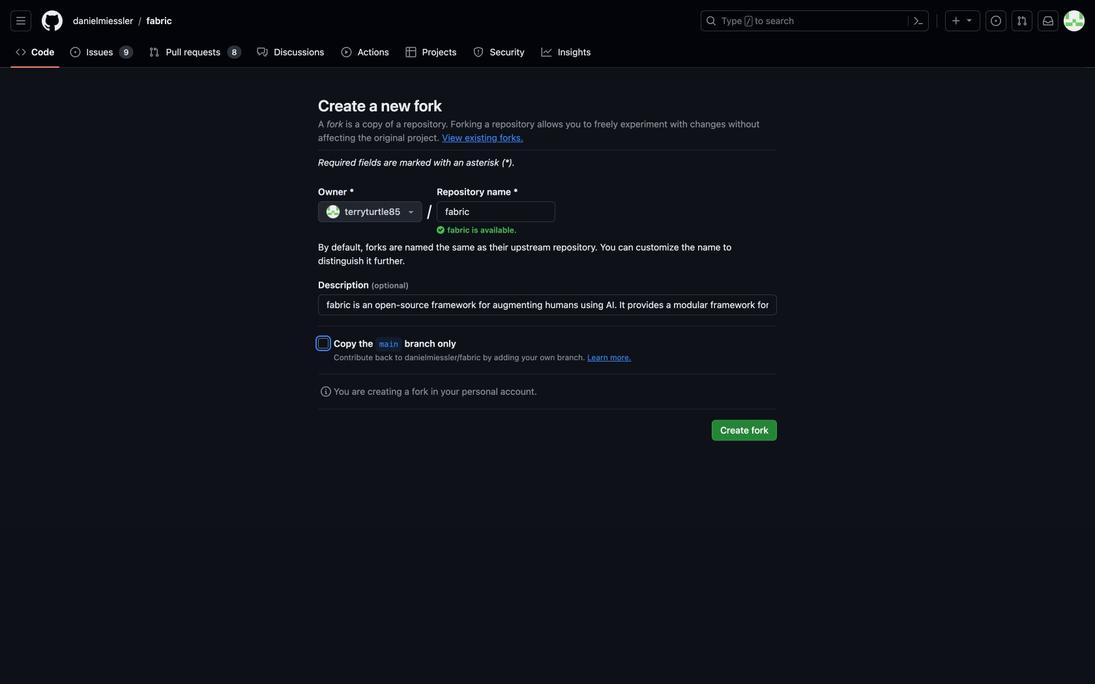 Task type: vqa. For each thing, say whether or not it's contained in the screenshot.
Homepage image
yes



Task type: locate. For each thing, give the bounding box(es) containing it.
notifications image
[[1043, 16, 1053, 26]]

comment discussion image
[[257, 47, 267, 57]]

1 horizontal spatial git pull request image
[[1017, 16, 1027, 26]]

git pull request image for issue opened icon
[[1017, 16, 1027, 26]]

check circle fill image
[[437, 226, 445, 234]]

triangle down image
[[964, 15, 974, 25]]

0 horizontal spatial git pull request image
[[149, 47, 159, 57]]

git pull request image for issue opened image
[[149, 47, 159, 57]]

list
[[68, 10, 693, 31]]

1 vertical spatial git pull request image
[[149, 47, 159, 57]]

0 vertical spatial git pull request image
[[1017, 16, 1027, 26]]

plus image
[[951, 16, 961, 26]]

None checkbox
[[318, 338, 329, 349]]

None text field
[[438, 202, 555, 222]]

play image
[[341, 47, 352, 57]]

git pull request image
[[1017, 16, 1027, 26], [149, 47, 159, 57]]

issue opened image
[[70, 47, 80, 57]]



Task type: describe. For each thing, give the bounding box(es) containing it.
Description text field
[[319, 295, 776, 315]]

sc 9kayk9 0 image
[[321, 387, 331, 397]]

shield image
[[473, 47, 484, 57]]

issue opened image
[[991, 16, 1001, 26]]

code image
[[16, 47, 26, 57]]

homepage image
[[42, 10, 63, 31]]

table image
[[406, 47, 416, 57]]

graph image
[[541, 47, 552, 57]]

command palette image
[[913, 16, 924, 26]]

triangle down image
[[406, 207, 416, 217]]



